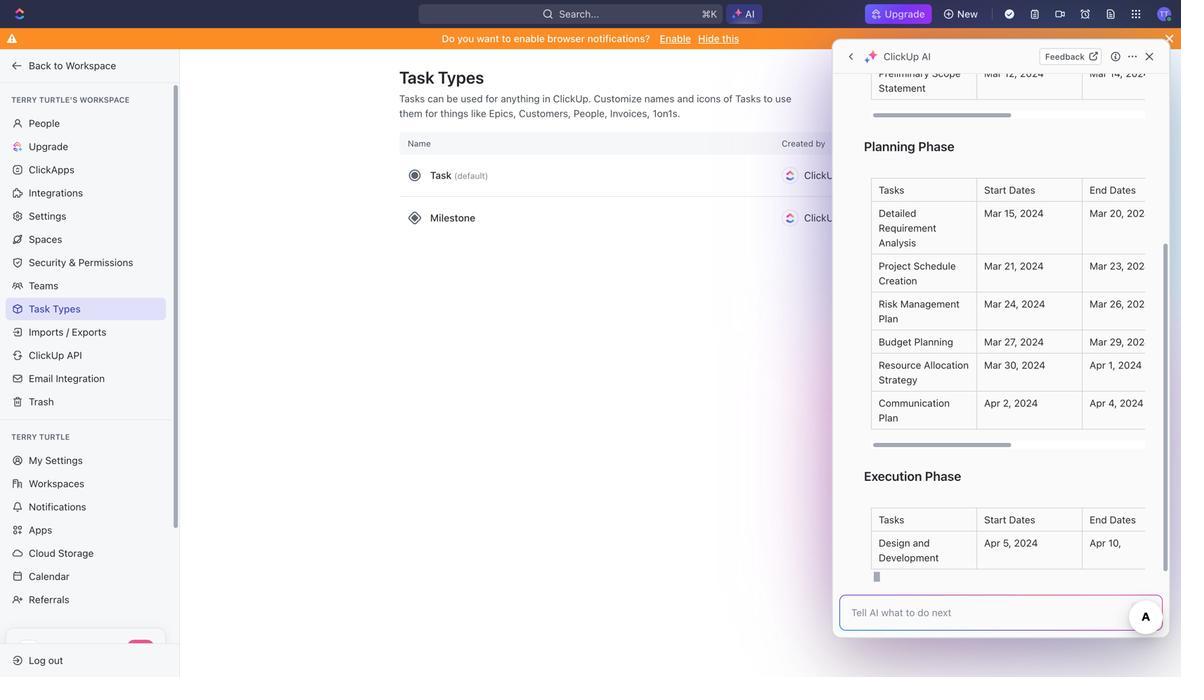 Task type: locate. For each thing, give the bounding box(es) containing it.
trash link
[[6, 391, 166, 413]]

plan down communication
[[879, 412, 898, 424]]

apr for apr 2, 2024
[[984, 397, 1000, 409]]

imports / exports link
[[6, 321, 166, 343]]

to right want
[[502, 33, 511, 44]]

0 horizontal spatial and
[[677, 93, 694, 104]]

log out button
[[6, 649, 167, 672]]

task types up imports
[[29, 303, 81, 315]]

ai up the create task type
[[922, 51, 931, 62]]

apr left 2,
[[984, 397, 1000, 409]]

1 vertical spatial types
[[53, 303, 81, 315]]

0 horizontal spatial ai
[[745, 8, 755, 20]]

1 vertical spatial terry
[[11, 432, 37, 442]]

end dates up 20, on the right top of page
[[1090, 184, 1136, 196]]

people,
[[574, 108, 608, 119]]

2 vertical spatial to
[[764, 93, 773, 104]]

0 vertical spatial and
[[677, 93, 694, 104]]

0 vertical spatial for
[[486, 93, 498, 104]]

apr 4, 2024
[[1090, 397, 1144, 409]]

design
[[879, 537, 910, 549]]

terry turtle's workspace
[[11, 95, 130, 104]]

1 vertical spatial to
[[54, 60, 63, 71]]

development
[[879, 552, 939, 564]]

upgrade link up "clickup ai"
[[865, 4, 932, 24]]

end dates for 10,
[[1090, 514, 1136, 526]]

phase right execution
[[925, 469, 961, 484]]

2024 right 2,
[[1014, 397, 1038, 409]]

types up imports / exports
[[53, 303, 81, 315]]

0 horizontal spatial to
[[54, 60, 63, 71]]

1 vertical spatial plan
[[879, 412, 898, 424]]

mar for mar 15, 2024
[[984, 207, 1002, 219]]

end for mar
[[1090, 184, 1107, 196]]

mar for mar 14, 2024
[[1090, 68, 1107, 79]]

1 vertical spatial start dates
[[984, 514, 1036, 526]]

be
[[447, 93, 458, 104]]

mar 26, 2024
[[1090, 298, 1151, 310]]

apr for apr 5, 2024
[[984, 537, 1000, 549]]

2024 right "23,"
[[1127, 260, 1151, 272]]

risk
[[879, 298, 898, 310]]

upgrade link up clickapps link
[[6, 135, 166, 158]]

spaces
[[29, 233, 62, 245]]

2024 right 5,
[[1014, 537, 1038, 549]]

end up apr 10, 2024
[[1090, 514, 1107, 526]]

planning down statement
[[864, 139, 915, 154]]

15,
[[1005, 207, 1017, 219]]

for down can
[[425, 108, 438, 119]]

0 horizontal spatial upgrade link
[[6, 135, 166, 158]]

1 horizontal spatial and
[[913, 537, 930, 549]]

workspace
[[66, 60, 116, 71], [80, 95, 130, 104]]

2 plan from the top
[[879, 412, 898, 424]]

end
[[1090, 184, 1107, 196], [1090, 514, 1107, 526]]

security & permissions
[[29, 257, 133, 268]]

can
[[428, 93, 444, 104]]

2024 right 12, on the right
[[1020, 68, 1044, 79]]

2 terry from the top
[[11, 432, 37, 442]]

mar left 21,
[[984, 260, 1002, 272]]

things
[[440, 108, 469, 119]]

and inside the design and development
[[913, 537, 930, 549]]

30,
[[1005, 359, 1019, 371]]

apr left 5,
[[984, 537, 1000, 549]]

1 vertical spatial workspace
[[80, 95, 130, 104]]

phase for planning phase
[[918, 139, 955, 154]]

my
[[29, 455, 43, 466]]

0 horizontal spatial for
[[425, 108, 438, 119]]

2024 for mar 29, 2024
[[1127, 336, 1151, 348]]

planning up allocation
[[914, 336, 953, 348]]

risk management plan
[[879, 298, 963, 325]]

2024 right 26,
[[1127, 298, 1151, 310]]

apr 2, 2024
[[984, 397, 1038, 409]]

types up the be
[[438, 68, 484, 87]]

mar left 15,
[[984, 207, 1002, 219]]

scope
[[932, 68, 961, 79]]

2024 right 15,
[[1020, 207, 1044, 219]]

workspace up terry turtle's workspace
[[66, 60, 116, 71]]

them
[[399, 108, 423, 119]]

mar for mar 30, 2024
[[984, 359, 1002, 371]]

project schedule creation
[[879, 260, 959, 287]]

icons
[[697, 93, 721, 104]]

settings up 'spaces'
[[29, 210, 66, 222]]

24,
[[1005, 298, 1019, 310]]

10,
[[1109, 537, 1122, 549]]

ai right ⌘k
[[745, 8, 755, 20]]

end dates up 10, at the bottom right of the page
[[1090, 514, 1136, 526]]

back
[[29, 60, 51, 71]]

0 vertical spatial workspace
[[66, 60, 116, 71]]

1on1s.
[[653, 108, 680, 119]]

plan inside the communication plan
[[879, 412, 898, 424]]

terry up people
[[11, 95, 37, 104]]

imports / exports
[[29, 326, 106, 338]]

terry turtle
[[11, 432, 70, 442]]

turtle's
[[39, 95, 78, 104]]

start up 15,
[[984, 184, 1007, 196]]

and up development
[[913, 537, 930, 549]]

0 vertical spatial start dates
[[984, 184, 1036, 196]]

integrations
[[29, 187, 83, 199]]

1 vertical spatial end dates
[[1090, 514, 1136, 526]]

mar left "23,"
[[1090, 260, 1107, 272]]

created
[[782, 139, 814, 148]]

terry for my settings
[[11, 432, 37, 442]]

to left use
[[764, 93, 773, 104]]

2024 for mar 30, 2024
[[1022, 359, 1046, 371]]

browser
[[547, 33, 585, 44]]

cloud storage
[[29, 547, 94, 559]]

1 horizontal spatial to
[[502, 33, 511, 44]]

end up mar 20, 2024
[[1090, 184, 1107, 196]]

planning
[[864, 139, 915, 154], [914, 336, 953, 348]]

mar left 26,
[[1090, 298, 1107, 310]]

2024 right 24,
[[1022, 298, 1045, 310]]

start dates up apr 5, 2024
[[984, 514, 1036, 526]]

⌘k
[[702, 8, 717, 20]]

mar left 14,
[[1090, 68, 1107, 79]]

1 horizontal spatial upgrade link
[[865, 4, 932, 24]]

2024 right 27, on the right of the page
[[1020, 336, 1044, 348]]

2024 right 4, in the right of the page
[[1120, 397, 1144, 409]]

workspace inside back to workspace button
[[66, 60, 116, 71]]

cloud storage link
[[6, 542, 166, 565]]

epics,
[[489, 108, 516, 119]]

1 vertical spatial start
[[984, 514, 1007, 526]]

mar 21, 2024
[[984, 260, 1044, 272]]

new button
[[938, 3, 987, 25]]

1 vertical spatial settings
[[45, 455, 83, 466]]

upgrade up clickapps
[[29, 141, 68, 152]]

0 vertical spatial end
[[1090, 184, 1107, 196]]

2 start dates from the top
[[984, 514, 1036, 526]]

2 end dates from the top
[[1090, 514, 1136, 526]]

mar left '29,'
[[1090, 336, 1107, 348]]

clickup inside clickup api link
[[29, 349, 64, 361]]

2024 right '29,'
[[1127, 336, 1151, 348]]

task types up can
[[399, 68, 484, 87]]

ai
[[745, 8, 755, 20], [922, 51, 931, 62]]

phase down preliminary scope statement
[[918, 139, 955, 154]]

workspace for terry turtle's workspace
[[80, 95, 130, 104]]

1 vertical spatial phase
[[925, 469, 961, 484]]

for up epics,
[[486, 93, 498, 104]]

1 vertical spatial for
[[425, 108, 438, 119]]

tt button
[[1153, 3, 1176, 25]]

back to workspace button
[[6, 54, 167, 77]]

2024 for apr 2, 2024
[[1014, 397, 1038, 409]]

settings up workspaces
[[45, 455, 83, 466]]

0 vertical spatial end dates
[[1090, 184, 1136, 196]]

1 start dates from the top
[[984, 184, 1036, 196]]

apr left 4, in the right of the page
[[1090, 397, 1106, 409]]

exports
[[72, 326, 106, 338]]

1 end from the top
[[1090, 184, 1107, 196]]

2024 for mar 21, 2024
[[1020, 260, 1044, 272]]

2024 for mar 14, 2024
[[1126, 68, 1150, 79]]

1 end dates from the top
[[1090, 184, 1136, 196]]

mar left 30,
[[984, 359, 1002, 371]]

cloud
[[29, 547, 55, 559]]

task types link
[[6, 298, 166, 320]]

phase
[[918, 139, 955, 154], [925, 469, 961, 484]]

0 horizontal spatial upgrade
[[29, 141, 68, 152]]

preliminary
[[879, 68, 930, 79]]

plan down 'risk'
[[879, 313, 898, 325]]

and inside tasks can be used for anything in clickup. customize names and icons of tasks to use them for things like epics, customers, people, invoices, 1on1s.
[[677, 93, 694, 104]]

apps link
[[6, 519, 166, 541]]

plan
[[879, 313, 898, 325], [879, 412, 898, 424]]

create task type button
[[854, 66, 962, 89]]

2024 for mar 20, 2024
[[1127, 207, 1151, 219]]

0 vertical spatial plan
[[879, 313, 898, 325]]

create task type
[[873, 71, 953, 83]]

1 plan from the top
[[879, 313, 898, 325]]

0 vertical spatial types
[[438, 68, 484, 87]]

workspaces link
[[6, 473, 166, 495]]

search...
[[559, 8, 599, 20]]

to right the back
[[54, 60, 63, 71]]

mar left 20, on the right top of page
[[1090, 207, 1107, 219]]

terry up my
[[11, 432, 37, 442]]

mar left 24,
[[984, 298, 1002, 310]]

names
[[645, 93, 675, 104]]

0 vertical spatial phase
[[918, 139, 955, 154]]

1 vertical spatial and
[[913, 537, 930, 549]]

use
[[775, 93, 792, 104]]

strategy
[[879, 374, 918, 386]]

mar left 27, on the right of the page
[[984, 336, 1002, 348]]

create
[[873, 71, 904, 83]]

0 vertical spatial terry
[[11, 95, 37, 104]]

apr for apr 1, 2024
[[1090, 359, 1106, 371]]

2024 right 14,
[[1126, 68, 1150, 79]]

1 vertical spatial task types
[[29, 303, 81, 315]]

apr 10, 2024
[[1090, 537, 1148, 549]]

1 terry from the top
[[11, 95, 37, 104]]

1 horizontal spatial task types
[[399, 68, 484, 87]]

2 end from the top
[[1090, 514, 1107, 526]]

task
[[399, 68, 434, 87], [907, 71, 928, 83], [430, 169, 452, 181], [29, 303, 50, 315]]

referrals link
[[6, 589, 166, 611]]

do you want to enable browser notifications? enable hide this
[[442, 33, 739, 44]]

&
[[69, 257, 76, 268]]

mar 12, 2024
[[984, 68, 1044, 79]]

0 vertical spatial start
[[984, 184, 1007, 196]]

1 horizontal spatial ai
[[922, 51, 931, 62]]

mar for mar 21, 2024
[[984, 260, 1002, 272]]

2024 right 1, on the right of the page
[[1118, 359, 1142, 371]]

start up 5,
[[984, 514, 1007, 526]]

2024 for mar 24, 2024
[[1022, 298, 1045, 310]]

0 vertical spatial settings
[[29, 210, 66, 222]]

2024 for mar 26, 2024
[[1127, 298, 1151, 310]]

0 horizontal spatial types
[[53, 303, 81, 315]]

workspace for back to workspace
[[66, 60, 116, 71]]

0 vertical spatial ai
[[745, 8, 755, 20]]

phase for execution phase
[[925, 469, 961, 484]]

requirement
[[879, 222, 937, 234]]

2024 right 10, at the bottom right of the page
[[1124, 537, 1148, 549]]

end dates for 20,
[[1090, 184, 1136, 196]]

apr left 1, on the right of the page
[[1090, 359, 1106, 371]]

0 vertical spatial upgrade
[[885, 8, 925, 20]]

2024 right 20, on the right top of page
[[1127, 207, 1151, 219]]

2024 right 21,
[[1020, 260, 1044, 272]]

1 vertical spatial end
[[1090, 514, 1107, 526]]

2 horizontal spatial to
[[764, 93, 773, 104]]

1 start from the top
[[984, 184, 1007, 196]]

start dates up 15,
[[984, 184, 1036, 196]]

new
[[957, 8, 978, 20]]

apr left 10, at the bottom right of the page
[[1090, 537, 1106, 549]]

types
[[438, 68, 484, 87], [53, 303, 81, 315]]

2,
[[1003, 397, 1012, 409]]

mar left 12, on the right
[[984, 68, 1002, 79]]

upgrade up "clickup ai"
[[885, 8, 925, 20]]

1 vertical spatial upgrade
[[29, 141, 68, 152]]

dates up apr 10, 2024
[[1110, 514, 1136, 526]]

workspace up people link
[[80, 95, 130, 104]]

0 horizontal spatial task types
[[29, 303, 81, 315]]

start dates
[[984, 184, 1036, 196], [984, 514, 1036, 526]]

terry
[[11, 95, 37, 104], [11, 432, 37, 442]]

enable
[[514, 33, 545, 44]]

1 vertical spatial planning
[[914, 336, 953, 348]]

tasks right "of"
[[735, 93, 761, 104]]

and left icons
[[677, 93, 694, 104]]

29,
[[1110, 336, 1124, 348]]

2024 right 30,
[[1022, 359, 1046, 371]]

2 start from the top
[[984, 514, 1007, 526]]



Task type: describe. For each thing, give the bounding box(es) containing it.
of
[[724, 93, 733, 104]]

planning phase
[[864, 139, 955, 154]]

storage
[[58, 547, 94, 559]]

ai button
[[726, 4, 763, 24]]

plan inside risk management plan
[[879, 313, 898, 325]]

hide
[[698, 33, 720, 44]]

people link
[[6, 112, 166, 135]]

execution phase
[[864, 469, 961, 484]]

mar 15, 2024
[[984, 207, 1044, 219]]

in
[[543, 93, 551, 104]]

apr 5, 2024
[[984, 537, 1038, 549]]

to inside button
[[54, 60, 63, 71]]

calendar
[[29, 571, 70, 582]]

23,
[[1110, 260, 1124, 272]]

mar for mar 26, 2024
[[1090, 298, 1107, 310]]

ai inside 'button'
[[745, 8, 755, 20]]

notifications?
[[588, 33, 650, 44]]

apr for apr 10, 2024
[[1090, 537, 1106, 549]]

integration
[[56, 373, 105, 384]]

apr for apr 4, 2024
[[1090, 397, 1106, 409]]

1 horizontal spatial for
[[486, 93, 498, 104]]

api
[[67, 349, 82, 361]]

trash
[[29, 396, 54, 407]]

2024 for apr 10, 2024
[[1124, 537, 1148, 549]]

0 vertical spatial planning
[[864, 139, 915, 154]]

dates up mar 20, 2024
[[1110, 184, 1136, 196]]

feedback button
[[1040, 48, 1102, 65]]

mar 14, 2024
[[1090, 68, 1150, 79]]

preliminary scope statement
[[879, 68, 964, 94]]

execution
[[864, 469, 922, 484]]

communication plan
[[879, 397, 953, 424]]

out
[[48, 655, 63, 666]]

invoices,
[[610, 108, 650, 119]]

clickup api link
[[6, 344, 166, 367]]

5,
[[1003, 537, 1012, 549]]

mar for mar 24, 2024
[[984, 298, 1002, 310]]

spaces link
[[6, 228, 166, 251]]

task (default)
[[430, 169, 488, 181]]

mar for mar 20, 2024
[[1090, 207, 1107, 219]]

20,
[[1110, 207, 1124, 219]]

notifications link
[[6, 496, 166, 518]]

project
[[879, 260, 911, 272]]

2024 for apr 4, 2024
[[1120, 397, 1144, 409]]

my settings link
[[6, 449, 166, 472]]

2024 for mar 12, 2024
[[1020, 68, 1044, 79]]

tasks up them
[[399, 93, 425, 104]]

dates up apr 5, 2024
[[1009, 514, 1036, 526]]

21,
[[1005, 260, 1017, 272]]

2024 for mar 27, 2024
[[1020, 336, 1044, 348]]

dates up mar 15, 2024 at top right
[[1009, 184, 1036, 196]]

start dates for 15,
[[984, 184, 1036, 196]]

terry for people
[[11, 95, 37, 104]]

1 horizontal spatial types
[[438, 68, 484, 87]]

type
[[931, 71, 953, 83]]

start for apr
[[984, 514, 1007, 526]]

14,
[[1110, 68, 1123, 79]]

(default)
[[454, 171, 488, 181]]

mar for mar 29, 2024
[[1090, 336, 1107, 348]]

2024 for apr 5, 2024
[[1014, 537, 1038, 549]]

created by
[[782, 139, 826, 148]]

0 vertical spatial to
[[502, 33, 511, 44]]

teams
[[29, 280, 58, 291]]

analysis
[[879, 237, 916, 249]]

tasks can be used for anything in clickup. customize names and icons of tasks to use them for things like epics, customers, people, invoices, 1on1s.
[[399, 93, 792, 119]]

clickup api
[[29, 349, 82, 361]]

1 horizontal spatial upgrade
[[885, 8, 925, 20]]

this
[[722, 33, 739, 44]]

start dates for 5,
[[984, 514, 1036, 526]]

mar 30, 2024
[[984, 359, 1046, 371]]

name
[[408, 139, 431, 148]]

tt
[[1160, 10, 1169, 18]]

clickup.
[[553, 93, 591, 104]]

mar for mar 27, 2024
[[984, 336, 1002, 348]]

2024 for apr 1, 2024
[[1118, 359, 1142, 371]]

0 vertical spatial upgrade link
[[865, 4, 932, 24]]

budget planning
[[879, 336, 953, 348]]

detailed requirement analysis
[[879, 207, 939, 249]]

email integration link
[[6, 367, 166, 390]]

mar for mar 12, 2024
[[984, 68, 1002, 79]]

27,
[[1005, 336, 1018, 348]]

people
[[29, 117, 60, 129]]

mar 29, 2024
[[1090, 336, 1151, 348]]

0 vertical spatial task types
[[399, 68, 484, 87]]

enable
[[660, 33, 691, 44]]

customize
[[594, 93, 642, 104]]

settings inside settings link
[[29, 210, 66, 222]]

calendar link
[[6, 565, 166, 588]]

tasks up design
[[879, 514, 905, 526]]

1 vertical spatial upgrade link
[[6, 135, 166, 158]]

1 vertical spatial ai
[[922, 51, 931, 62]]

back to workspace
[[29, 60, 116, 71]]

mar 23, 2024
[[1090, 260, 1151, 272]]

schedule
[[914, 260, 956, 272]]

tasks up detailed
[[879, 184, 905, 196]]

/
[[66, 326, 69, 338]]

email integration
[[29, 373, 105, 384]]

teams link
[[6, 275, 166, 297]]

Tell AI what to do next text field
[[852, 605, 1117, 620]]

log out
[[29, 655, 63, 666]]

2024 for mar 23, 2024
[[1127, 260, 1151, 272]]

feedback
[[1045, 52, 1085, 62]]

design and development
[[879, 537, 939, 564]]

anything
[[501, 93, 540, 104]]

by
[[816, 139, 826, 148]]

want
[[477, 33, 499, 44]]

start for mar
[[984, 184, 1007, 196]]

mar 20, 2024
[[1090, 207, 1151, 219]]

to inside tasks can be used for anything in clickup. customize names and icons of tasks to use them for things like epics, customers, people, invoices, 1on1s.
[[764, 93, 773, 104]]

2024 for mar 15, 2024
[[1020, 207, 1044, 219]]

mar for mar 23, 2024
[[1090, 260, 1107, 272]]

clickapps
[[29, 164, 75, 175]]

turtle
[[39, 432, 70, 442]]

end for apr
[[1090, 514, 1107, 526]]

task inside 'button'
[[907, 71, 928, 83]]

like
[[471, 108, 486, 119]]

settings inside my settings link
[[45, 455, 83, 466]]

security & permissions link
[[6, 251, 166, 274]]

my settings
[[29, 455, 83, 466]]

referrals
[[29, 594, 69, 605]]



Task type: vqa. For each thing, say whether or not it's contained in the screenshot.
ClickUp AI
yes



